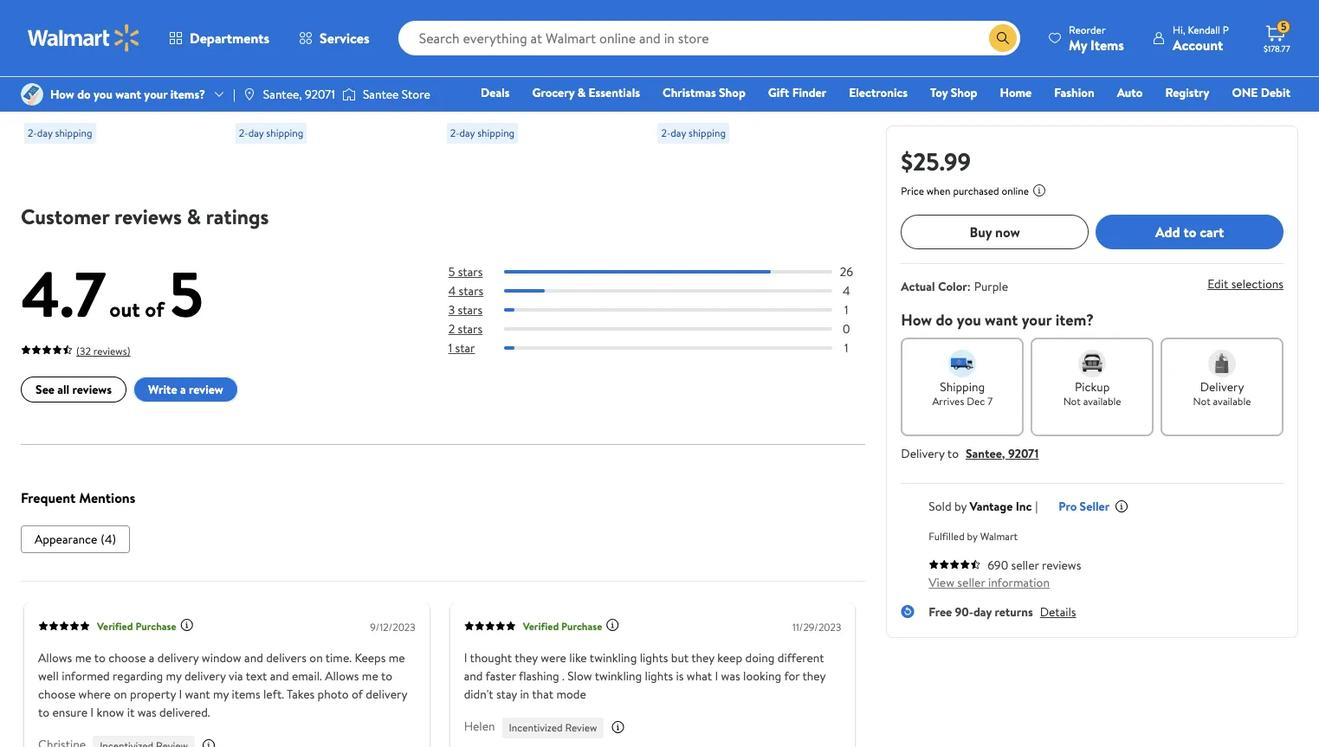 Task type: locate. For each thing, give the bounding box(es) containing it.
stars for 2 stars
[[458, 321, 483, 338]]

1 horizontal spatial shop
[[951, 84, 978, 101]]

delivery
[[1200, 379, 1244, 396], [901, 445, 945, 463]]

bedroom left (warm
[[235, 151, 291, 170]]

santee,
[[263, 86, 302, 103], [966, 445, 1005, 463]]

1 vertical spatial choose
[[38, 686, 76, 703]]

0 horizontal spatial wire
[[24, 132, 52, 151]]

one debit walmart+
[[1232, 84, 1291, 126]]

4 twinkle from the left
[[658, 55, 702, 74]]

to inside button
[[1184, 222, 1197, 241]]

1 horizontal spatial not
[[1193, 394, 1211, 409]]

i right what
[[715, 668, 718, 685]]

fairy inside now $13.99 $19.99 twinkle star 200 led 66ft fairy copper string lights usb and adapter powered with 8 modes & timer, home lighting decor for indoor outdoor bedroom (warm white)
[[235, 74, 264, 94]]

3 shipping from the left
[[477, 126, 515, 140]]

$19.99 inside now $13.99 $19.99 twinkle star 200 led 67ft halloween fairy string lights usb & adapter powered, dimmable control starry silver wire lights home lighting indoor outdoor bedroom wedding christmas party decoration, blue
[[108, 31, 139, 48]]

product group containing $25.99
[[658, 0, 845, 172]]

0 horizontal spatial $13.99
[[59, 29, 101, 51]]

you down :
[[957, 309, 981, 331]]

allows down "time."
[[325, 668, 359, 685]]

9/12/2023
[[370, 620, 415, 635]]

5 progress bar from the top
[[504, 347, 833, 350]]

outdoor down gift
[[752, 113, 804, 132]]

1 horizontal spatial modes
[[756, 94, 796, 113]]

1 star
[[448, 340, 475, 357]]

electronics link
[[841, 83, 916, 102]]

2 available from the left
[[1213, 394, 1251, 409]]

1 available from the left
[[1083, 394, 1121, 409]]

$13.99 inside now $13.99 $19.99 twinkle star 200 led 66ft fairy copper string lights usb and adapter powered with 8 modes & timer, home lighting decor for indoor outdoor bedroom (warm white)
[[270, 29, 312, 51]]

me up informed
[[75, 650, 91, 667]]

0 horizontal spatial available
[[1083, 394, 1121, 409]]

and inside now $13.99 $19.99 twinkle star 200 led 66ft fairy copper string lights usb and adapter powered with 8 modes & timer, home lighting decor for indoor outdoor bedroom (warm white)
[[235, 94, 257, 113]]

my
[[1069, 35, 1087, 54]]

usb inside now $13.99 $19.99 twinkle star 200 led 66ft fairy copper string lights usb and adapter powered with 8 modes & timer, home lighting decor for indoor outdoor bedroom (warm white)
[[394, 74, 420, 94]]

1 twinkle from the left
[[24, 55, 68, 74]]

available down intent image for delivery
[[1213, 394, 1251, 409]]

not
[[1063, 394, 1081, 409], [1193, 394, 1211, 409]]

1 shipping from the left
[[55, 126, 92, 140]]

0 vertical spatial christmas
[[663, 84, 716, 101]]

led inside now $13.99 $19.99 twinkle star 200 led 67ft halloween fairy string lights usb & adapter powered, dimmable control starry silver wire lights home lighting indoor outdoor bedroom wedding christmas party decoration, blue
[[126, 55, 151, 74]]

1 progress bar from the top
[[504, 270, 833, 274]]

4 down 26
[[843, 282, 850, 300]]

outdoor inside $25.99 twinkle star 66ft 200 led indoor fairy string lights, plug in string light 8 modes waterproof for outdoor christmas wedding party bedroom decorations (blue)
[[752, 113, 804, 132]]

2 horizontal spatial outdoor
[[752, 113, 804, 132]]

1 vertical spatial how
[[901, 309, 932, 331]]

|
[[233, 86, 235, 103], [1035, 498, 1038, 515]]

2-
[[28, 126, 37, 140], [239, 126, 248, 140], [450, 126, 460, 140], [661, 126, 671, 140]]

8
[[397, 94, 405, 113], [745, 94, 753, 113]]

for inside i thought they were like twinkling lights but they keep doing different and faster flashing . slow twinkling lights is what i was looking for they didn't stay in that mode
[[784, 668, 800, 685]]

0 vertical spatial of
[[145, 295, 164, 324]]

day down halloween
[[37, 126, 53, 140]]

by right 'fulfilled'
[[967, 529, 978, 544]]

verified up were
[[523, 619, 559, 634]]

0
[[843, 321, 850, 338]]

add to cart button
[[1096, 215, 1284, 249]]

list item containing appearance
[[21, 526, 130, 553]]

200 for now $13.99 $19.99 twinkle star 200 led 66ft fairy copper string lights usb and adapter powered with 8 modes & timer, home lighting decor for indoor outdoor bedroom (warm white)
[[310, 55, 334, 74]]

1 vertical spatial want
[[985, 309, 1018, 331]]

0 horizontal spatial modes
[[235, 113, 276, 132]]

now inside now $13.99 $19.99 twinkle star 200 led 66ft fairy copper string lights usb and adapter powered with 8 modes & timer, home lighting decor for indoor outdoor bedroom (warm white)
[[235, 29, 266, 51]]

add
[[1155, 222, 1180, 241]]

1 $19.99 from the left
[[108, 31, 139, 48]]

was inside i thought they were like twinkling lights but they keep doing different and faster flashing . slow twinkling lights is what i was looking for they didn't stay in that mode
[[721, 668, 740, 685]]

wire left firefly
[[447, 113, 475, 132]]

shop for toy shop
[[951, 84, 978, 101]]

star up santee, 92071
[[283, 55, 307, 74]]

well
[[38, 668, 59, 685]]

690 seller reviews
[[988, 557, 1081, 574]]

5 up 4 stars
[[448, 263, 455, 281]]

66ft
[[732, 55, 763, 74]]

2 2-day shipping from the left
[[239, 126, 303, 140]]

walmart+
[[1239, 108, 1291, 126]]

twinkle inside the $16.99 twinkle star 20 led 6.5 ft fairy string lights cell battery operated, waterproof silver wire firefly lights starry mini lights (12 pack, white)
[[447, 55, 490, 74]]

seller right 690 at the right bottom
[[1011, 557, 1039, 574]]

1 horizontal spatial seller
[[1011, 557, 1039, 574]]

lights left is
[[645, 668, 673, 685]]

christmas shop
[[663, 84, 746, 101]]

was down keep
[[721, 668, 740, 685]]

1 horizontal spatial my
[[213, 686, 229, 703]]

pro
[[1059, 498, 1077, 515]]

i left thought
[[464, 650, 467, 667]]

2 star from the left
[[283, 55, 307, 74]]

now
[[995, 222, 1020, 241]]

1 led from the left
[[126, 55, 151, 74]]

intent image for delivery image
[[1208, 350, 1236, 378]]

2 horizontal spatial want
[[985, 309, 1018, 331]]

day for now $13.99 $19.99 twinkle star 200 led 66ft fairy copper string lights usb and adapter powered with 8 modes & timer, home lighting decor for indoor outdoor bedroom (warm white)
[[248, 126, 264, 140]]

lighting inside now $13.99 $19.99 twinkle star 200 led 67ft halloween fairy string lights usb & adapter powered, dimmable control starry silver wire lights home lighting indoor outdoor bedroom wedding christmas party decoration, blue
[[135, 132, 183, 151]]

santee
[[363, 86, 399, 103]]

0 horizontal spatial outdoor
[[67, 151, 119, 170]]

by right 'sold'
[[955, 498, 967, 515]]

0 horizontal spatial now
[[24, 29, 55, 51]]

3 star from the left
[[494, 55, 518, 74]]

2 200 from the left
[[310, 55, 334, 74]]

and up didn't
[[464, 668, 483, 685]]

2 shop from the left
[[951, 84, 978, 101]]

lighting down santee store
[[371, 113, 420, 132]]

5 for 5 $178.77
[[1281, 19, 1287, 34]]

1 left star
[[448, 340, 452, 357]]

adapter inside now $13.99 $19.99 twinkle star 200 led 67ft halloween fairy string lights usb & adapter powered, dimmable control starry silver wire lights home lighting indoor outdoor bedroom wedding christmas party decoration, blue
[[66, 94, 114, 113]]

1 shop from the left
[[719, 84, 746, 101]]

santee, 92071
[[263, 86, 335, 103]]

1 vertical spatial christmas
[[658, 132, 718, 151]]

& inside now $13.99 $19.99 twinkle star 200 led 66ft fairy copper string lights usb and adapter powered with 8 modes & timer, home lighting decor for indoor outdoor bedroom (warm white)
[[279, 113, 288, 132]]

appearance (4)
[[35, 531, 116, 548]]

party up customer reviews & ratings at the top of the page
[[144, 170, 175, 189]]

5 inside 5 $178.77
[[1281, 19, 1287, 34]]

available inside delivery not available
[[1213, 394, 1251, 409]]

starry inside now $13.99 $19.99 twinkle star 200 led 67ft halloween fairy string lights usb & adapter powered, dimmable control starry silver wire lights home lighting indoor outdoor bedroom wedding christmas party decoration, blue
[[138, 113, 174, 132]]

now for now $13.99 $19.99 twinkle star 200 led 66ft fairy copper string lights usb and adapter powered with 8 modes & timer, home lighting decor for indoor outdoor bedroom (warm white)
[[235, 29, 266, 51]]

available
[[1083, 394, 1121, 409], [1213, 394, 1251, 409]]

outdoor down with
[[339, 132, 391, 151]]

in inside $25.99 twinkle star 66ft 200 led indoor fairy string lights, plug in string light 8 modes waterproof for outdoor christmas wedding party bedroom decorations (blue)
[[658, 94, 669, 113]]

wedding inside now $13.99 $19.99 twinkle star 200 led 67ft halloween fairy string lights usb & adapter powered, dimmable control starry silver wire lights home lighting indoor outdoor bedroom wedding christmas party decoration, blue
[[24, 170, 77, 189]]

1 horizontal spatial 5
[[448, 263, 455, 281]]

(12
[[486, 132, 502, 151]]

registry link
[[1158, 83, 1217, 102]]

verified for choose
[[97, 619, 133, 634]]

thought
[[470, 650, 512, 667]]

4 2-day shipping from the left
[[661, 126, 726, 140]]

3 bedroom from the left
[[658, 151, 713, 170]]

white) right (warm
[[338, 151, 377, 170]]

adapter for now $13.99 $19.99 twinkle star 200 led 66ft fairy copper string lights usb and adapter powered with 8 modes & timer, home lighting decor for indoor outdoor bedroom (warm white)
[[260, 94, 309, 113]]

home
[[1000, 84, 1032, 101], [331, 113, 368, 132], [95, 132, 131, 151]]

1 horizontal spatial $13.99
[[270, 29, 312, 51]]

4 2- from the left
[[661, 126, 671, 140]]

0 horizontal spatial a
[[149, 650, 155, 667]]

(warm
[[294, 151, 334, 170]]

keeps
[[355, 650, 386, 667]]

1 vertical spatial |
[[1035, 498, 1038, 515]]

helen
[[464, 718, 495, 735]]

intent image for pickup image
[[1079, 350, 1106, 378]]

want up delivered.
[[185, 686, 210, 703]]

1 horizontal spatial for
[[730, 113, 748, 132]]

1 horizontal spatial reviews
[[114, 202, 182, 231]]

choose down well
[[38, 686, 76, 703]]

2 shipping from the left
[[266, 126, 303, 140]]

0 horizontal spatial of
[[145, 295, 164, 324]]

0 vertical spatial delivery
[[1200, 379, 1244, 396]]

$19.99 for now $13.99 $19.99 twinkle star 200 led 67ft halloween fairy string lights usb & adapter powered, dimmable control starry silver wire lights home lighting indoor outdoor bedroom wedding christmas party decoration, blue
[[108, 31, 139, 48]]

& left control
[[53, 94, 63, 113]]

stars right "2"
[[458, 321, 483, 338]]

(32 reviews) link
[[21, 340, 130, 359]]

1 verified purchase from the left
[[97, 619, 176, 634]]

1 horizontal spatial delivery
[[1200, 379, 1244, 396]]

3 led from the left
[[540, 55, 565, 74]]

twinkle inside now $13.99 $19.99 twinkle star 200 led 67ft halloween fairy string lights usb & adapter powered, dimmable control starry silver wire lights home lighting indoor outdoor bedroom wedding christmas party decoration, blue
[[24, 55, 68, 74]]

4 shipping from the left
[[689, 126, 726, 140]]

2 purchase from the left
[[561, 619, 602, 634]]

1 horizontal spatial indoor
[[297, 132, 336, 151]]

christmas down the "christmas shop"
[[658, 132, 718, 151]]

to left 'cart'
[[1184, 222, 1197, 241]]

0 vertical spatial party
[[777, 132, 809, 151]]

| right inc
[[1035, 498, 1038, 515]]

1 horizontal spatial they
[[691, 650, 715, 667]]

200 up how do you want your items?
[[99, 55, 123, 74]]

2 8 from the left
[[745, 94, 753, 113]]

free
[[929, 604, 952, 621]]

party inside now $13.99 $19.99 twinkle star 200 led 67ft halloween fairy string lights usb & adapter powered, dimmable control starry silver wire lights home lighting indoor outdoor bedroom wedding christmas party decoration, blue
[[144, 170, 175, 189]]

they up flashing
[[515, 650, 538, 667]]

1 adapter from the left
[[66, 94, 114, 113]]

0 horizontal spatial not
[[1063, 394, 1081, 409]]

1 horizontal spatial how
[[901, 309, 932, 331]]

1 vertical spatial you
[[957, 309, 981, 331]]

available inside pickup not available
[[1083, 394, 1121, 409]]

how up the dimmable
[[50, 86, 74, 103]]

2 progress bar from the top
[[504, 289, 833, 293]]

shipping for now $13.99 $19.99 twinkle star 200 led 67ft halloween fairy string lights usb & adapter powered, dimmable control starry silver wire lights home lighting indoor outdoor bedroom wedding christmas party decoration, blue
[[55, 126, 92, 140]]

1 horizontal spatial wedding
[[721, 132, 774, 151]]

200 inside now $13.99 $19.99 twinkle star 200 led 67ft halloween fairy string lights usb & adapter powered, dimmable control starry silver wire lights home lighting indoor outdoor bedroom wedding christmas party decoration, blue
[[99, 55, 123, 74]]

was inside allows me to choose a delivery window and delivers on time. keeps me well informed regarding my delivery via text and email. allows me to choose where on property i want my items left. takes photo of delivery to ensure i know it was delivered.
[[137, 704, 157, 722]]

lighting inside now $13.99 $19.99 twinkle star 200 led 66ft fairy copper string lights usb and adapter powered with 8 modes & timer, home lighting decor for indoor outdoor bedroom (warm white)
[[371, 113, 420, 132]]

0 horizontal spatial $25.99
[[658, 29, 703, 51]]

1 vertical spatial reviews
[[72, 382, 112, 399]]

2- for now $13.99 $19.99 twinkle star 200 led 66ft fairy copper string lights usb and adapter powered with 8 modes & timer, home lighting decor for indoor outdoor bedroom (warm white)
[[239, 126, 248, 140]]

in
[[658, 94, 669, 113], [520, 686, 529, 703]]

92071 up the timer,
[[305, 86, 335, 103]]

on
[[309, 650, 323, 667], [114, 686, 127, 703]]

inc
[[1016, 498, 1032, 515]]

1 horizontal spatial lighting
[[371, 113, 420, 132]]

christmas inside $25.99 twinkle star 66ft 200 led indoor fairy string lights, plug in string light 8 modes waterproof for outdoor christmas wedding party bedroom decorations (blue)
[[658, 132, 718, 151]]

2 vertical spatial christmas
[[80, 170, 140, 189]]

seller down 4.3623 stars out of 5, based on 690 seller reviews element
[[957, 574, 985, 592]]

2 horizontal spatial reviews
[[1042, 557, 1081, 574]]

stay
[[496, 686, 517, 703]]

0 horizontal spatial my
[[166, 668, 182, 685]]

of right photo
[[352, 686, 363, 703]]

not inside pickup not available
[[1063, 394, 1081, 409]]

$13.99 inside now $13.99 $19.99 twinkle star 200 led 67ft halloween fairy string lights usb & adapter powered, dimmable control starry silver wire lights home lighting indoor outdoor bedroom wedding christmas party decoration, blue
[[59, 29, 101, 51]]

flashing
[[519, 668, 559, 685]]

1 horizontal spatial santee,
[[966, 445, 1005, 463]]

decor
[[235, 132, 273, 151]]

0 horizontal spatial you
[[94, 86, 113, 103]]

outdoor
[[752, 113, 804, 132], [339, 132, 391, 151], [67, 151, 119, 170]]

list item
[[21, 526, 130, 553]]

product group containing $16.99
[[447, 0, 634, 172]]

& inside now $13.99 $19.99 twinkle star 200 led 67ft halloween fairy string lights usb & adapter powered, dimmable control starry silver wire lights home lighting indoor outdoor bedroom wedding christmas party decoration, blue
[[53, 94, 63, 113]]

fairy
[[604, 55, 633, 74], [90, 74, 119, 94], [235, 74, 264, 94], [700, 74, 729, 94]]

available for delivery
[[1213, 394, 1251, 409]]

cart
[[1200, 222, 1224, 241]]

1 horizontal spatial outdoor
[[339, 132, 391, 151]]

2 4 from the left
[[843, 282, 850, 300]]

not down the intent image for pickup
[[1063, 394, 1081, 409]]

&
[[577, 84, 586, 101], [53, 94, 63, 113], [279, 113, 288, 132], [187, 202, 201, 231]]

delivery for not
[[1200, 379, 1244, 396]]

$178.77
[[1264, 42, 1290, 55]]

store
[[402, 86, 430, 103]]

verified purchase left verified purchase information image
[[97, 619, 176, 634]]

1 horizontal spatial bedroom
[[235, 151, 291, 170]]

8 right light
[[745, 94, 753, 113]]

$13.99 up copper
[[270, 29, 312, 51]]

incentivized review information image
[[202, 739, 216, 748]]

2 bedroom from the left
[[235, 151, 291, 170]]

shop down 66ft
[[719, 84, 746, 101]]

1 4 from the left
[[448, 282, 456, 300]]

starry down how do you want your items?
[[138, 113, 174, 132]]

1 vertical spatial 92071
[[1008, 445, 1039, 463]]

fulfilled by walmart
[[929, 529, 1018, 544]]

now for now $13.99 $19.99 twinkle star 200 led 67ft halloween fairy string lights usb & adapter powered, dimmable control starry silver wire lights home lighting indoor outdoor bedroom wedding christmas party decoration, blue
[[24, 29, 55, 51]]

verified purchase for were
[[523, 619, 602, 634]]

shop right toy
[[951, 84, 978, 101]]

grocery & essentials
[[532, 84, 640, 101]]

2 verified purchase from the left
[[523, 619, 602, 634]]

with
[[368, 94, 393, 113]]

online
[[1002, 184, 1029, 198]]

0 vertical spatial lights
[[640, 650, 668, 667]]

2-day shipping
[[28, 126, 92, 140], [239, 126, 303, 140], [450, 126, 515, 140], [661, 126, 726, 140]]

not inside delivery not available
[[1193, 394, 1211, 409]]

delivery to santee, 92071
[[901, 445, 1039, 463]]

home down the search icon
[[1000, 84, 1032, 101]]

1 vertical spatial wedding
[[24, 170, 77, 189]]

4 led from the left
[[793, 55, 819, 74]]

1 2- from the left
[[28, 126, 37, 140]]

now up halloween
[[24, 29, 55, 51]]

allows up well
[[38, 650, 72, 667]]

1 horizontal spatial in
[[658, 94, 669, 113]]

now inside now $13.99 $19.99 twinkle star 200 led 67ft halloween fairy string lights usb & adapter powered, dimmable control starry silver wire lights home lighting indoor outdoor bedroom wedding christmas party decoration, blue
[[24, 29, 55, 51]]

shop inside christmas shop link
[[719, 84, 746, 101]]

0 horizontal spatial verified purchase
[[97, 619, 176, 634]]

adapter inside now $13.99 $19.99 twinkle star 200 led 66ft fairy copper string lights usb and adapter powered with 8 modes & timer, home lighting decor for indoor outdoor bedroom (warm white)
[[260, 94, 309, 113]]

starry for $13.99
[[138, 113, 174, 132]]

3 progress bar from the top
[[504, 309, 833, 312]]

0 vertical spatial a
[[180, 382, 186, 399]]

 image
[[242, 87, 256, 101]]

modes
[[756, 94, 796, 113], [235, 113, 276, 132]]

bedroom left decorations
[[658, 151, 713, 170]]

verified purchase information image
[[180, 619, 194, 633]]

2 not from the left
[[1193, 394, 1211, 409]]

0 horizontal spatial want
[[115, 86, 141, 103]]

1 horizontal spatial of
[[352, 686, 363, 703]]

0 vertical spatial do
[[77, 86, 91, 103]]

wedding down light
[[721, 132, 774, 151]]

purchase for like
[[561, 619, 602, 634]]

2 vertical spatial delivery
[[366, 686, 407, 703]]

string left 'lights,'
[[733, 74, 769, 94]]

1 bedroom from the left
[[122, 151, 178, 170]]

2 verified from the left
[[523, 619, 559, 634]]

indoor down powered
[[297, 132, 336, 151]]

shipping down operated,
[[477, 126, 515, 140]]

seller for view
[[957, 574, 985, 592]]

santee, down 7
[[966, 445, 1005, 463]]

1 horizontal spatial 200
[[310, 55, 334, 74]]

2- down operated,
[[450, 126, 460, 140]]

4 star from the left
[[705, 55, 729, 74]]

departments
[[190, 29, 269, 48]]

1 horizontal spatial was
[[721, 668, 740, 685]]

led left 67ft
[[126, 55, 151, 74]]

2 horizontal spatial bedroom
[[658, 151, 713, 170]]

2 adapter from the left
[[260, 94, 309, 113]]

1 now from the left
[[24, 29, 55, 51]]

1 vertical spatial delivery
[[184, 668, 226, 685]]

2 2- from the left
[[239, 126, 248, 140]]

fairy up control
[[90, 74, 119, 94]]

1 purchase from the left
[[135, 619, 176, 634]]

3 2-day shipping from the left
[[450, 126, 515, 140]]

free 90-day returns details
[[929, 604, 1076, 621]]

3 2- from the left
[[450, 126, 460, 140]]

want down purple
[[985, 309, 1018, 331]]

$25.99 up when
[[901, 145, 971, 178]]

1 product group from the left
[[24, 0, 211, 208]]

were
[[541, 650, 566, 667]]

1 verified from the left
[[97, 619, 133, 634]]

2 $19.99 from the left
[[319, 31, 350, 48]]

star left 20
[[494, 55, 518, 74]]

1 horizontal spatial verified
[[523, 619, 559, 634]]

not for delivery
[[1193, 394, 1211, 409]]

reviews for see all reviews
[[72, 382, 112, 399]]

2- down halloween
[[28, 126, 37, 140]]

4 progress bar from the top
[[504, 328, 833, 331]]

product group
[[24, 0, 211, 208], [235, 0, 422, 172], [447, 0, 634, 172], [658, 0, 845, 172]]

1 horizontal spatial verified purchase
[[523, 619, 602, 634]]

1 8 from the left
[[397, 94, 405, 113]]

1 vertical spatial delivery
[[901, 445, 945, 463]]

shipping down light
[[689, 126, 726, 140]]

0 vertical spatial my
[[166, 668, 182, 685]]

not down intent image for delivery
[[1193, 394, 1211, 409]]

for for $13.99
[[276, 132, 294, 151]]

i
[[464, 650, 467, 667], [715, 668, 718, 685], [179, 686, 182, 703], [90, 704, 94, 722]]

you for how do you want your item?
[[957, 309, 981, 331]]

0 vertical spatial by
[[955, 498, 967, 515]]

1 starry from the left
[[138, 113, 174, 132]]

2-day shipping down the "christmas shop"
[[661, 126, 726, 140]]

led right 20
[[540, 55, 565, 74]]

delivery down intent image for delivery
[[1200, 379, 1244, 396]]

1 down the "0"
[[845, 340, 849, 357]]

was
[[721, 668, 740, 685], [137, 704, 157, 722]]

shop inside toy shop link
[[951, 84, 978, 101]]

3
[[448, 302, 455, 319]]

led up finder
[[793, 55, 819, 74]]

reviews inside 'link'
[[72, 382, 112, 399]]

registry
[[1165, 84, 1210, 101]]

1 horizontal spatial available
[[1213, 394, 1251, 409]]

your
[[144, 86, 167, 103], [1022, 309, 1052, 331]]

write
[[148, 382, 177, 399]]

my up "property"
[[166, 668, 182, 685]]

0 horizontal spatial waterproof
[[511, 94, 581, 113]]

how for how do you want your items?
[[50, 86, 74, 103]]

1 200 from the left
[[99, 55, 123, 74]]

of inside 4.7 out of 5
[[145, 295, 164, 324]]

90-
[[955, 604, 974, 621]]

your for items?
[[144, 86, 167, 103]]

stars for 4 stars
[[459, 282, 484, 300]]

$13.99 up halloween
[[59, 29, 101, 51]]

led inside the $16.99 twinkle star 20 led 6.5 ft fairy string lights cell battery operated, waterproof silver wire firefly lights starry mini lights (12 pack, white)
[[540, 55, 565, 74]]

0 horizontal spatial shop
[[719, 84, 746, 101]]

progress bar for 1 star
[[504, 347, 833, 350]]

allows me to choose a delivery window and delivers on time. keeps me well informed regarding my delivery via text and email. allows me to choose where on property i want my items left. takes photo of delivery to ensure i know it was delivered.
[[38, 650, 407, 722]]

2 horizontal spatial for
[[784, 668, 800, 685]]

5 up $178.77
[[1281, 19, 1287, 34]]

shipping down halloween
[[55, 126, 92, 140]]

progress bar for 2 stars
[[504, 328, 833, 331]]

1 star from the left
[[71, 55, 95, 74]]

3 product group from the left
[[447, 0, 634, 172]]

2 horizontal spatial me
[[389, 650, 405, 667]]

progress bar
[[504, 270, 833, 274], [504, 289, 833, 293], [504, 309, 833, 312], [504, 328, 833, 331], [504, 347, 833, 350]]

$13.99 for now $13.99 $19.99 twinkle star 200 led 66ft fairy copper string lights usb and adapter powered with 8 modes & timer, home lighting decor for indoor outdoor bedroom (warm white)
[[270, 29, 312, 51]]

a right write at the left of the page
[[180, 382, 186, 399]]

5
[[1281, 19, 1287, 34], [169, 250, 203, 337], [448, 263, 455, 281]]

3 200 from the left
[[766, 55, 790, 74]]

0 horizontal spatial your
[[144, 86, 167, 103]]

indoor inside now $13.99 $19.99 twinkle star 200 led 66ft fairy copper string lights usb and adapter powered with 8 modes & timer, home lighting decor for indoor outdoor bedroom (warm white)
[[297, 132, 336, 151]]

for for thought
[[784, 668, 800, 685]]

2 starry from the left
[[559, 113, 595, 132]]

200 down services
[[310, 55, 334, 74]]

legal information image
[[1033, 184, 1046, 197]]

usb inside now $13.99 $19.99 twinkle star 200 led 67ft halloween fairy string lights usb & adapter powered, dimmable control starry silver wire lights home lighting indoor outdoor bedroom wedding christmas party decoration, blue
[[24, 94, 50, 113]]

white) inside the $16.99 twinkle star 20 led 6.5 ft fairy string lights cell battery operated, waterproof silver wire firefly lights starry mini lights (12 pack, white)
[[541, 132, 581, 151]]

(4)
[[101, 531, 116, 548]]

1 2-day shipping from the left
[[28, 126, 92, 140]]

1 horizontal spatial  image
[[342, 86, 356, 103]]

0 horizontal spatial how
[[50, 86, 74, 103]]

 image
[[21, 83, 43, 106], [342, 86, 356, 103]]

usb right with
[[394, 74, 420, 94]]

1 horizontal spatial adapter
[[260, 94, 309, 113]]

starry inside the $16.99 twinkle star 20 led 6.5 ft fairy string lights cell battery operated, waterproof silver wire firefly lights starry mini lights (12 pack, white)
[[559, 113, 595, 132]]

delivery down verified purchase information image
[[157, 650, 199, 667]]

$25.99 inside $25.99 twinkle star 66ft 200 led indoor fairy string lights, plug in string light 8 modes waterproof for outdoor christmas wedding party bedroom decorations (blue)
[[658, 29, 703, 51]]

1 vertical spatial party
[[144, 170, 175, 189]]

2 now from the left
[[235, 29, 266, 51]]

delivery down keeps
[[366, 686, 407, 703]]

0 horizontal spatial white)
[[338, 151, 377, 170]]

a
[[180, 382, 186, 399], [149, 650, 155, 667]]

200 inside now $13.99 $19.99 twinkle star 200 led 66ft fairy copper string lights usb and adapter powered with 8 modes & timer, home lighting decor for indoor outdoor bedroom (warm white)
[[310, 55, 334, 74]]

home inside now $13.99 $19.99 twinkle star 200 led 66ft fairy copper string lights usb and adapter powered with 8 modes & timer, home lighting decor for indoor outdoor bedroom (warm white)
[[331, 113, 368, 132]]

0 horizontal spatial purchase
[[135, 619, 176, 634]]

4.3623 stars out of 5, based on 690 seller reviews element
[[929, 560, 981, 570]]

outdoor inside now $13.99 $19.99 twinkle star 200 led 66ft fairy copper string lights usb and adapter powered with 8 modes & timer, home lighting decor for indoor outdoor bedroom (warm white)
[[339, 132, 391, 151]]

white) right pack,
[[541, 132, 581, 151]]

2 product group from the left
[[235, 0, 422, 172]]

your down 67ft
[[144, 86, 167, 103]]

0 horizontal spatial was
[[137, 704, 157, 722]]

firefly
[[478, 113, 516, 132]]

1 vertical spatial of
[[352, 686, 363, 703]]

2-day shipping down halloween
[[28, 126, 92, 140]]

my down via
[[213, 686, 229, 703]]

lights
[[640, 650, 668, 667], [645, 668, 673, 685]]

4 product group from the left
[[658, 0, 845, 172]]

1 vertical spatial your
[[1022, 309, 1052, 331]]

0 horizontal spatial seller
[[957, 574, 985, 592]]

want up control
[[115, 86, 141, 103]]

string down $16.99
[[447, 74, 483, 94]]

usb for now $13.99 $19.99 twinkle star 200 led 67ft halloween fairy string lights usb & adapter powered, dimmable control starry silver wire lights home lighting indoor outdoor bedroom wedding christmas party decoration, blue
[[24, 94, 50, 113]]

0 horizontal spatial indoor
[[24, 151, 64, 170]]

1 horizontal spatial |
[[1035, 498, 1038, 515]]

3 twinkle from the left
[[447, 55, 490, 74]]

fairy inside $25.99 twinkle star 66ft 200 led indoor fairy string lights, plug in string light 8 modes waterproof for outdoor christmas wedding party bedroom decorations (blue)
[[700, 74, 729, 94]]

2 horizontal spatial 5
[[1281, 19, 1287, 34]]

pro seller info image
[[1115, 500, 1129, 513]]

0 horizontal spatial delivery
[[901, 445, 945, 463]]

frequent
[[21, 488, 76, 507]]

white) inside now $13.99 $19.99 twinkle star 200 led 66ft fairy copper string lights usb and adapter powered with 8 modes & timer, home lighting decor for indoor outdoor bedroom (warm white)
[[338, 151, 377, 170]]

twinkle down walmart image
[[24, 55, 68, 74]]

1 horizontal spatial home
[[331, 113, 368, 132]]

$19.99 inside now $13.99 $19.99 twinkle star 200 led 66ft fairy copper string lights usb and adapter powered with 8 modes & timer, home lighting decor for indoor outdoor bedroom (warm white)
[[319, 31, 350, 48]]

delivery
[[157, 650, 199, 667], [184, 668, 226, 685], [366, 686, 407, 703]]

purchase left verified purchase information image
[[135, 619, 176, 634]]

window
[[202, 650, 241, 667]]

verified purchase information image
[[606, 619, 620, 633]]

of inside allows me to choose a delivery window and delivers on time. keeps me well informed regarding my delivery via text and email. allows me to choose where on property i want my items left. takes photo of delivery to ensure i know it was delivered.
[[352, 686, 363, 703]]

you for how do you want your items?
[[94, 86, 113, 103]]

auto
[[1117, 84, 1143, 101]]

2 twinkle from the left
[[235, 55, 279, 74]]

$19.99 for now $13.99 $19.99 twinkle star 200 led 66ft fairy copper string lights usb and adapter powered with 8 modes & timer, home lighting decor for indoor outdoor bedroom (warm white)
[[319, 31, 350, 48]]

reviews right "all"
[[72, 382, 112, 399]]

details button
[[1040, 604, 1076, 621]]

purchased
[[953, 184, 999, 198]]

shipping for $25.99 twinkle star 66ft 200 led indoor fairy string lights, plug in string light 8 modes waterproof for outdoor christmas wedding party bedroom decorations (blue)
[[689, 126, 726, 140]]

your left item?
[[1022, 309, 1052, 331]]

4 for 4 stars
[[448, 282, 456, 300]]

1 not from the left
[[1063, 394, 1081, 409]]

4 for 4
[[843, 282, 850, 300]]

lighting down powered,
[[135, 132, 183, 151]]

1 horizontal spatial a
[[180, 382, 186, 399]]

0 horizontal spatial 4
[[448, 282, 456, 300]]

1 $13.99 from the left
[[59, 29, 101, 51]]

1 up the "0"
[[845, 302, 849, 319]]

for inside now $13.99 $19.99 twinkle star 200 led 66ft fairy copper string lights usb and adapter powered with 8 modes & timer, home lighting decor for indoor outdoor bedroom (warm white)
[[276, 132, 294, 151]]

2 $13.99 from the left
[[270, 29, 312, 51]]

2-day shipping for $25.99 twinkle star 66ft 200 led indoor fairy string lights, plug in string light 8 modes waterproof for outdoor christmas wedding party bedroom decorations (blue)
[[661, 126, 726, 140]]

now up santee, 92071
[[235, 29, 266, 51]]

christmas inside now $13.99 $19.99 twinkle star 200 led 67ft halloween fairy string lights usb & adapter powered, dimmable control starry silver wire lights home lighting indoor outdoor bedroom wedding christmas party decoration, blue
[[80, 170, 140, 189]]

choose
[[108, 650, 146, 667], [38, 686, 76, 703]]

string inside now $13.99 $19.99 twinkle star 200 led 66ft fairy copper string lights usb and adapter powered with 8 modes & timer, home lighting decor for indoor outdoor bedroom (warm white)
[[316, 74, 352, 94]]

$19.99
[[108, 31, 139, 48], [319, 31, 350, 48]]

for
[[730, 113, 748, 132], [276, 132, 294, 151], [784, 668, 800, 685]]

2 horizontal spatial 200
[[766, 55, 790, 74]]

1 horizontal spatial your
[[1022, 309, 1052, 331]]

92071
[[305, 86, 335, 103], [1008, 445, 1039, 463]]

silver
[[584, 94, 617, 113], [178, 113, 211, 132]]

0 horizontal spatial for
[[276, 132, 294, 151]]

it
[[127, 704, 135, 722]]

4 up 3
[[448, 282, 456, 300]]

& left the timer,
[[279, 113, 288, 132]]

pro seller
[[1059, 498, 1110, 515]]

indoor inside $25.99 twinkle star 66ft 200 led indoor fairy string lights, plug in string light 8 modes waterproof for outdoor christmas wedding party bedroom decorations (blue)
[[658, 74, 697, 94]]

delivery inside delivery not available
[[1200, 379, 1244, 396]]

adapter for now $13.99 $19.99 twinkle star 200 led 67ft halloween fairy string lights usb & adapter powered, dimmable control starry silver wire lights home lighting indoor outdoor bedroom wedding christmas party decoration, blue
[[66, 94, 114, 113]]

2 led from the left
[[337, 55, 363, 74]]

shipping up (warm
[[266, 126, 303, 140]]

do for how do you want your items?
[[77, 86, 91, 103]]

26
[[840, 263, 853, 281]]

twinkle down $16.99
[[447, 55, 490, 74]]

delivery for to
[[901, 445, 945, 463]]

lights left but
[[640, 650, 668, 667]]



Task type: vqa. For each thing, say whether or not it's contained in the screenshot.
1st /
no



Task type: describe. For each thing, give the bounding box(es) containing it.
delivers
[[266, 650, 307, 667]]

mentions
[[79, 488, 135, 507]]

christmas shop link
[[655, 83, 753, 102]]

via
[[229, 668, 243, 685]]

lights,
[[772, 74, 811, 94]]

string left light
[[672, 94, 708, 113]]

2 horizontal spatial they
[[803, 668, 826, 685]]

by for fulfilled
[[967, 529, 978, 544]]

intent image for shipping image
[[949, 350, 976, 378]]

to down keeps
[[381, 668, 392, 685]]

p
[[1223, 22, 1229, 37]]

fairy inside the $16.99 twinkle star 20 led 6.5 ft fairy string lights cell battery operated, waterproof silver wire firefly lights starry mini lights (12 pack, white)
[[604, 55, 633, 74]]

know
[[97, 704, 124, 722]]

0 vertical spatial twinkling
[[590, 650, 637, 667]]

modes inside now $13.99 $19.99 twinkle star 200 led 66ft fairy copper string lights usb and adapter powered with 8 modes & timer, home lighting decor for indoor outdoor bedroom (warm white)
[[235, 113, 276, 132]]

departments button
[[154, 17, 284, 59]]

6.5
[[569, 55, 587, 74]]

by for sold
[[955, 498, 967, 515]]

$25.99 for $25.99
[[901, 145, 971, 178]]

view seller information
[[929, 574, 1050, 592]]

usb for now $13.99 $19.99 twinkle star 200 led 66ft fairy copper string lights usb and adapter powered with 8 modes & timer, home lighting decor for indoor outdoor bedroom (warm white)
[[394, 74, 420, 94]]

to left the santee, 92071 'button' at the right of page
[[947, 445, 959, 463]]

8 inside $25.99 twinkle star 66ft 200 led indoor fairy string lights, plug in string light 8 modes waterproof for outdoor christmas wedding party bedroom decorations (blue)
[[745, 94, 753, 113]]

how for how do you want your item?
[[901, 309, 932, 331]]

buy now
[[970, 222, 1020, 241]]

star inside the $16.99 twinkle star 20 led 6.5 ft fairy string lights cell battery operated, waterproof silver wire firefly lights starry mini lights (12 pack, white)
[[494, 55, 518, 74]]

5 for 5 stars
[[448, 263, 455, 281]]

day for $16.99 twinkle star 20 led 6.5 ft fairy string lights cell battery operated, waterproof silver wire firefly lights starry mini lights (12 pack, white)
[[459, 126, 475, 140]]

price when purchased online
[[901, 184, 1029, 198]]

Search search field
[[398, 21, 1020, 55]]

buy now button
[[901, 215, 1089, 249]]

incentivized review information image
[[611, 720, 625, 734]]

$13.99 for now $13.99 $19.99 twinkle star 200 led 67ft halloween fairy string lights usb & adapter powered, dimmable control starry silver wire lights home lighting indoor outdoor bedroom wedding christmas party decoration, blue
[[59, 29, 101, 51]]

$25.99 twinkle star 66ft 200 led indoor fairy string lights, plug in string light 8 modes waterproof for outdoor christmas wedding party bedroom decorations (blue)
[[658, 29, 841, 170]]

0 vertical spatial santee,
[[263, 86, 302, 103]]

grocery & essentials link
[[525, 83, 648, 102]]

0 vertical spatial allows
[[38, 650, 72, 667]]

4 stars
[[448, 282, 484, 300]]

property
[[130, 686, 176, 703]]

star inside $25.99 twinkle star 66ft 200 led indoor fairy string lights, plug in string light 8 modes waterproof for outdoor christmas wedding party bedroom decorations (blue)
[[705, 55, 729, 74]]

1 vertical spatial santee,
[[966, 445, 1005, 463]]

color
[[938, 278, 967, 295]]

one debit link
[[1224, 83, 1298, 102]]

lights inside now $13.99 $19.99 twinkle star 200 led 66ft fairy copper string lights usb and adapter powered with 8 modes & timer, home lighting decor for indoor outdoor bedroom (warm white)
[[355, 74, 391, 94]]

time.
[[326, 650, 352, 667]]

twinkle inside now $13.99 $19.99 twinkle star 200 led 66ft fairy copper string lights usb and adapter powered with 8 modes & timer, home lighting decor for indoor outdoor bedroom (warm white)
[[235, 55, 279, 74]]

690
[[988, 557, 1008, 574]]

2
[[448, 321, 455, 338]]

67ft
[[155, 55, 180, 74]]

slow
[[568, 668, 592, 685]]

party inside $25.99 twinkle star 66ft 200 led indoor fairy string lights, plug in string light 8 modes waterproof for outdoor christmas wedding party bedroom decorations (blue)
[[777, 132, 809, 151]]

string inside the $16.99 twinkle star 20 led 6.5 ft fairy string lights cell battery operated, waterproof silver wire firefly lights starry mini lights (12 pack, white)
[[447, 74, 483, 94]]

starry for twinkle
[[559, 113, 595, 132]]

plug
[[815, 74, 841, 94]]

1 horizontal spatial me
[[362, 668, 378, 685]]

regarding
[[113, 668, 163, 685]]

1 for 1 star
[[845, 340, 849, 357]]

blue
[[99, 189, 125, 208]]

 image for how do you want your items?
[[21, 83, 43, 106]]

arrives
[[932, 394, 964, 409]]

silver inside now $13.99 $19.99 twinkle star 200 led 67ft halloween fairy string lights usb & adapter powered, dimmable control starry silver wire lights home lighting indoor outdoor bedroom wedding christmas party decoration, blue
[[178, 113, 211, 132]]

stars for 3 stars
[[458, 302, 483, 319]]

$16.99 twinkle star 20 led 6.5 ft fairy string lights cell battery operated, waterproof silver wire firefly lights starry mini lights (12 pack, white)
[[447, 29, 633, 151]]

operated,
[[447, 94, 508, 113]]

1 vertical spatial my
[[213, 686, 229, 703]]

(32
[[76, 344, 91, 359]]

informed
[[62, 668, 110, 685]]

0 horizontal spatial 5
[[169, 250, 203, 337]]

text
[[246, 668, 267, 685]]

progress bar for 4 stars
[[504, 289, 833, 293]]

$16.99
[[447, 29, 489, 51]]

doing
[[745, 650, 775, 667]]

2 horizontal spatial home
[[1000, 84, 1032, 101]]

decorations
[[717, 151, 790, 170]]

 image for santee store
[[342, 86, 356, 103]]

in inside i thought they were like twinkling lights but they keep doing different and faster flashing . slow twinkling lights is what i was looking for they didn't stay in that mode
[[520, 686, 529, 703]]

photo
[[318, 686, 349, 703]]

0 vertical spatial delivery
[[157, 650, 199, 667]]

now $13.99 $19.99 twinkle star 200 led 67ft halloween fairy string lights usb & adapter powered, dimmable control starry silver wire lights home lighting indoor outdoor bedroom wedding christmas party decoration, blue
[[24, 29, 211, 208]]

1 horizontal spatial choose
[[108, 650, 146, 667]]

verified purchase for choose
[[97, 619, 176, 634]]

wire inside now $13.99 $19.99 twinkle star 200 led 67ft halloween fairy string lights usb & adapter powered, dimmable control starry silver wire lights home lighting indoor outdoor bedroom wedding christmas party decoration, blue
[[24, 132, 52, 151]]

actual
[[901, 278, 935, 295]]

debit
[[1261, 84, 1291, 101]]

2- for $25.99 twinkle star 66ft 200 led indoor fairy string lights, plug in string light 8 modes waterproof for outdoor christmas wedding party bedroom decorations (blue)
[[661, 126, 671, 140]]

i left know on the left of page
[[90, 704, 94, 722]]

Walmart Site-Wide search field
[[398, 21, 1020, 55]]

0 horizontal spatial me
[[75, 650, 91, 667]]

want for items?
[[115, 86, 141, 103]]

2-day shipping for $16.99 twinkle star 20 led 6.5 ft fairy string lights cell battery operated, waterproof silver wire firefly lights starry mini lights (12 pack, white)
[[450, 126, 515, 140]]

1 for 3 stars
[[845, 302, 849, 319]]

hi,
[[1173, 22, 1185, 37]]

day down view seller information link
[[974, 604, 992, 621]]

0 horizontal spatial choose
[[38, 686, 76, 703]]

day for $25.99 twinkle star 66ft 200 led indoor fairy string lights, plug in string light 8 modes waterproof for outdoor christmas wedding party bedroom decorations (blue)
[[671, 126, 686, 140]]

looking
[[743, 668, 782, 685]]

hi, kendall p account
[[1173, 22, 1229, 54]]

& left ratings
[[187, 202, 201, 231]]

shipping for $16.99 twinkle star 20 led 6.5 ft fairy string lights cell battery operated, waterproof silver wire firefly lights starry mini lights (12 pack, white)
[[477, 126, 515, 140]]

and up left.
[[270, 668, 289, 685]]

0 horizontal spatial on
[[114, 686, 127, 703]]

2- for $16.99 twinkle star 20 led 6.5 ft fairy string lights cell battery operated, waterproof silver wire firefly lights starry mini lights (12 pack, white)
[[450, 126, 460, 140]]

& down '6.5' at left
[[577, 84, 586, 101]]

not for pickup
[[1063, 394, 1081, 409]]

star inside now $13.99 $19.99 twinkle star 200 led 66ft fairy copper string lights usb and adapter powered with 8 modes & timer, home lighting decor for indoor outdoor bedroom (warm white)
[[283, 55, 307, 74]]

bedroom inside now $13.99 $19.99 twinkle star 200 led 67ft halloween fairy string lights usb & adapter powered, dimmable control starry silver wire lights home lighting indoor outdoor bedroom wedding christmas party decoration, blue
[[122, 151, 178, 170]]

200 for now $13.99 $19.99 twinkle star 200 led 67ft halloween fairy string lights usb & adapter powered, dimmable control starry silver wire lights home lighting indoor outdoor bedroom wedding christmas party decoration, blue
[[99, 55, 123, 74]]

available for pickup
[[1083, 394, 1121, 409]]

0 vertical spatial reviews
[[114, 202, 182, 231]]

home inside now $13.99 $19.99 twinkle star 200 led 67ft halloween fairy string lights usb & adapter powered, dimmable control starry silver wire lights home lighting indoor outdoor bedroom wedding christmas party decoration, blue
[[95, 132, 131, 151]]

purchase for a
[[135, 619, 176, 634]]

modes inside $25.99 twinkle star 66ft 200 led indoor fairy string lights, plug in string light 8 modes waterproof for outdoor christmas wedding party bedroom decorations (blue)
[[756, 94, 796, 113]]

led inside $25.99 twinkle star 66ft 200 led indoor fairy string lights, plug in string light 8 modes waterproof for outdoor christmas wedding party bedroom decorations (blue)
[[793, 55, 819, 74]]

services
[[320, 29, 370, 48]]

now $13.99 $19.99 twinkle star 200 led 66ft fairy copper string lights usb and adapter powered with 8 modes & timer, home lighting decor for indoor outdoor bedroom (warm white)
[[235, 29, 420, 170]]

outdoor inside now $13.99 $19.99 twinkle star 200 led 67ft halloween fairy string lights usb & adapter powered, dimmable control starry silver wire lights home lighting indoor outdoor bedroom wedding christmas party decoration, blue
[[67, 151, 119, 170]]

reviews for 690 seller reviews
[[1042, 557, 1081, 574]]

copper
[[268, 74, 313, 94]]

battery
[[552, 74, 597, 94]]

shipping for now $13.99 $19.99 twinkle star 200 led 66ft fairy copper string lights usb and adapter powered with 8 modes & timer, home lighting decor for indoor outdoor bedroom (warm white)
[[266, 126, 303, 140]]

bedroom inside now $13.99 $19.99 twinkle star 200 led 66ft fairy copper string lights usb and adapter powered with 8 modes & timer, home lighting decor for indoor outdoor bedroom (warm white)
[[235, 151, 291, 170]]

fairy inside now $13.99 $19.99 twinkle star 200 led 67ft halloween fairy string lights usb & adapter powered, dimmable control starry silver wire lights home lighting indoor outdoor bedroom wedding christmas party decoration, blue
[[90, 74, 119, 94]]

add to cart
[[1155, 222, 1224, 241]]

1 horizontal spatial allows
[[325, 668, 359, 685]]

to up informed
[[94, 650, 106, 667]]

a inside allows me to choose a delivery window and delivers on time. keeps me well informed regarding my delivery via text and email. allows me to choose where on property i want my items left. takes photo of delivery to ensure i know it was delivered.
[[149, 650, 155, 667]]

and inside i thought they were like twinkling lights but they keep doing different and faster flashing . slow twinkling lights is what i was looking for they didn't stay in that mode
[[464, 668, 483, 685]]

progress bar for 3 stars
[[504, 309, 833, 312]]

wire inside the $16.99 twinkle star 20 led 6.5 ft fairy string lights cell battery operated, waterproof silver wire firefly lights starry mini lights (12 pack, white)
[[447, 113, 475, 132]]

5 $178.77
[[1264, 19, 1290, 55]]

edit selections
[[1208, 276, 1284, 293]]

sold by vantage inc
[[929, 498, 1032, 515]]

halloween
[[24, 74, 87, 94]]

reorder
[[1069, 22, 1106, 37]]

walmart image
[[28, 24, 140, 52]]

that
[[532, 686, 554, 703]]

waterproof inside the $16.99 twinkle star 20 led 6.5 ft fairy string lights cell battery operated, waterproof silver wire firefly lights starry mini lights (12 pack, white)
[[511, 94, 581, 113]]

different
[[778, 650, 824, 667]]

gift
[[768, 84, 789, 101]]

verified for were
[[523, 619, 559, 634]]

wedding inside $25.99 twinkle star 66ft 200 led indoor fairy string lights, plug in string light 8 modes waterproof for outdoor christmas wedding party bedroom decorations (blue)
[[721, 132, 774, 151]]

day for now $13.99 $19.99 twinkle star 200 led 67ft halloween fairy string lights usb & adapter powered, dimmable control starry silver wire lights home lighting indoor outdoor bedroom wedding christmas party decoration, blue
[[37, 126, 53, 140]]

services button
[[284, 17, 384, 59]]

0 horizontal spatial they
[[515, 650, 538, 667]]

8 inside now $13.99 $19.99 twinkle star 200 led 66ft fairy copper string lights usb and adapter powered with 8 modes & timer, home lighting decor for indoor outdoor bedroom (warm white)
[[397, 94, 405, 113]]

0 horizontal spatial |
[[233, 86, 235, 103]]

items?
[[170, 86, 205, 103]]

1 horizontal spatial 92071
[[1008, 445, 1039, 463]]

2-day shipping for now $13.99 $19.99 twinkle star 200 led 66ft fairy copper string lights usb and adapter powered with 8 modes & timer, home lighting decor for indoor outdoor bedroom (warm white)
[[239, 126, 303, 140]]

bedroom inside $25.99 twinkle star 66ft 200 led indoor fairy string lights, plug in string light 8 modes waterproof for outdoor christmas wedding party bedroom decorations (blue)
[[658, 151, 713, 170]]

i thought they were like twinkling lights but they keep doing different and faster flashing . slow twinkling lights is what i was looking for they didn't stay in that mode
[[464, 650, 826, 703]]

seller for 690
[[1011, 557, 1039, 574]]

string inside now $13.99 $19.99 twinkle star 200 led 67ft halloween fairy string lights usb & adapter powered, dimmable control starry silver wire lights home lighting indoor outdoor bedroom wedding christmas party decoration, blue
[[123, 74, 159, 94]]

star inside now $13.99 $19.99 twinkle star 200 led 67ft halloween fairy string lights usb & adapter powered, dimmable control starry silver wire lights home lighting indoor outdoor bedroom wedding christmas party decoration, blue
[[71, 55, 95, 74]]

fulfilled
[[929, 529, 965, 544]]

for inside $25.99 twinkle star 66ft 200 led indoor fairy string lights, plug in string light 8 modes waterproof for outdoor christmas wedding party bedroom decorations (blue)
[[730, 113, 748, 132]]

see all reviews link
[[21, 377, 126, 403]]

one
[[1232, 84, 1258, 101]]

2- for now $13.99 $19.99 twinkle star 200 led 67ft halloween fairy string lights usb & adapter powered, dimmable control starry silver wire lights home lighting indoor outdoor bedroom wedding christmas party decoration, blue
[[28, 126, 37, 140]]

your for item?
[[1022, 309, 1052, 331]]

:
[[967, 278, 971, 295]]

want for item?
[[985, 309, 1018, 331]]

finder
[[792, 84, 827, 101]]

1 vertical spatial twinkling
[[595, 668, 642, 685]]

deals
[[481, 84, 510, 101]]

is
[[676, 668, 684, 685]]

grocery
[[532, 84, 575, 101]]

silver inside the $16.99 twinkle star 20 led 6.5 ft fairy string lights cell battery operated, waterproof silver wire firefly lights starry mini lights (12 pack, white)
[[584, 94, 617, 113]]

to left 'ensure'
[[38, 704, 50, 722]]

66ft
[[366, 55, 392, 74]]

control
[[89, 113, 135, 132]]

progress bar for 5 stars
[[504, 270, 833, 274]]

indoor inside now $13.99 $19.99 twinkle star 200 led 67ft halloween fairy string lights usb & adapter powered, dimmable control starry silver wire lights home lighting indoor outdoor bedroom wedding christmas party decoration, blue
[[24, 151, 64, 170]]

1 horizontal spatial on
[[309, 650, 323, 667]]

powered
[[312, 94, 364, 113]]

waterproof inside $25.99 twinkle star 66ft 200 led indoor fairy string lights, plug in string light 8 modes waterproof for outdoor christmas wedding party bedroom decorations (blue)
[[658, 113, 727, 132]]

1 vertical spatial lights
[[645, 668, 673, 685]]

$25.99 for $25.99 twinkle star 66ft 200 led indoor fairy string lights, plug in string light 8 modes waterproof for outdoor christmas wedding party bedroom decorations (blue)
[[658, 29, 703, 51]]

do for how do you want your item?
[[936, 309, 953, 331]]

2-day shipping for now $13.99 $19.99 twinkle star 200 led 67ft halloween fairy string lights usb & adapter powered, dimmable control starry silver wire lights home lighting indoor outdoor bedroom wedding christmas party decoration, blue
[[28, 126, 92, 140]]

i up delivered.
[[179, 686, 182, 703]]

account
[[1173, 35, 1223, 54]]

200 inside $25.99 twinkle star 66ft 200 led indoor fairy string lights, plug in string light 8 modes waterproof for outdoor christmas wedding party bedroom decorations (blue)
[[766, 55, 790, 74]]

out
[[109, 295, 140, 324]]

stars for 5 stars
[[458, 263, 483, 281]]

search icon image
[[996, 31, 1010, 45]]

edit
[[1208, 276, 1229, 293]]

pickup
[[1075, 379, 1110, 396]]

shop for christmas shop
[[719, 84, 746, 101]]

and up text
[[244, 650, 263, 667]]

led inside now $13.99 $19.99 twinkle star 200 led 66ft fairy copper string lights usb and adapter powered with 8 modes & timer, home lighting decor for indoor outdoor bedroom (warm white)
[[337, 55, 363, 74]]

20
[[521, 55, 537, 74]]

edit selections button
[[1208, 276, 1284, 293]]

auto link
[[1109, 83, 1151, 102]]

twinkle inside $25.99 twinkle star 66ft 200 led indoor fairy string lights, plug in string light 8 modes waterproof for outdoor christmas wedding party bedroom decorations (blue)
[[658, 55, 702, 74]]

deals link
[[473, 83, 518, 102]]

want inside allows me to choose a delivery window and delivers on time. keeps me well informed regarding my delivery via text and email. allows me to choose where on property i want my items left. takes photo of delivery to ensure i know it was delivered.
[[185, 686, 210, 703]]

0 vertical spatial 92071
[[305, 86, 335, 103]]



